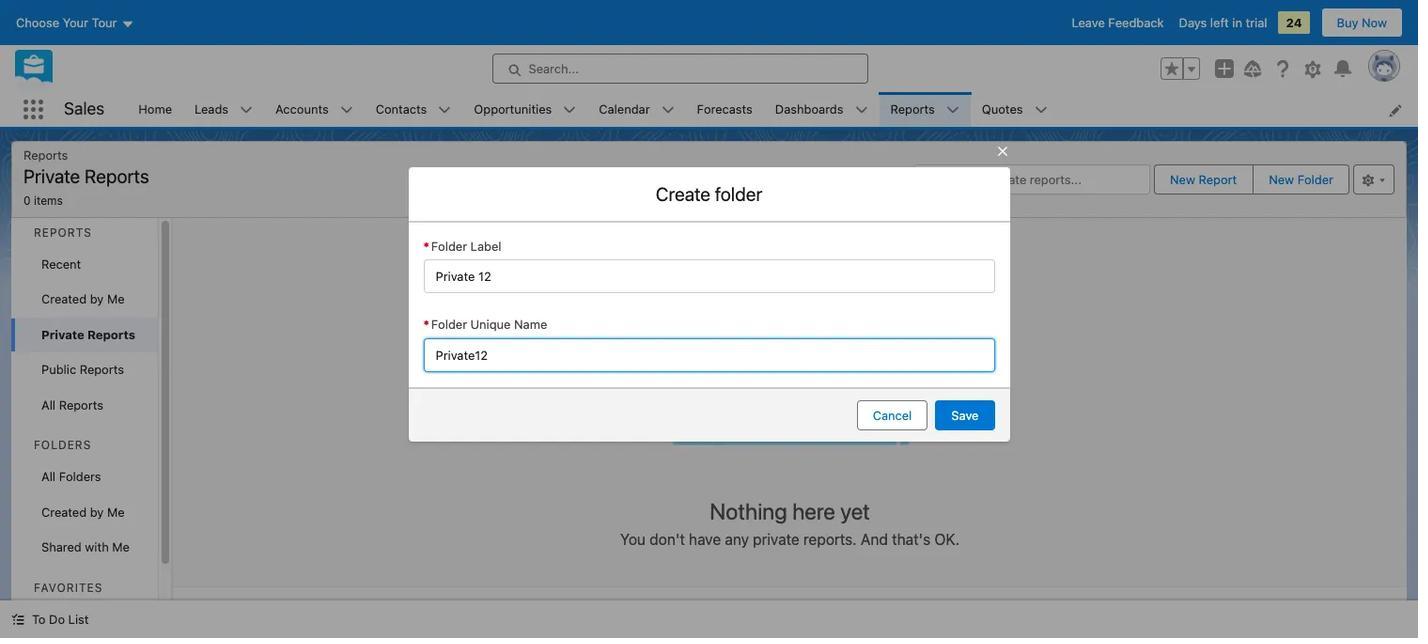 Task type: describe. For each thing, give the bounding box(es) containing it.
created for private
[[41, 291, 87, 307]]

cancel
[[873, 408, 912, 423]]

contacts link
[[365, 92, 439, 127]]

folder for folder unique name
[[431, 317, 467, 332]]

leave feedback link
[[1072, 15, 1165, 30]]

accounts link
[[264, 92, 340, 127]]

created for shared
[[41, 504, 87, 520]]

folder inside new folder button
[[1298, 172, 1334, 187]]

buy
[[1338, 15, 1359, 30]]

do
[[49, 612, 65, 627]]

days left in trial
[[1180, 15, 1268, 30]]

created by me link for with
[[11, 495, 158, 530]]

reports up public reports link
[[87, 327, 135, 342]]

recent link
[[11, 247, 158, 282]]

dashboards list item
[[764, 92, 880, 127]]

ok.
[[935, 532, 960, 548]]

by for reports
[[90, 291, 104, 307]]

list containing home
[[127, 92, 1419, 127]]

folder unique name
[[431, 317, 548, 332]]

all folders link
[[11, 460, 158, 495]]

dashboards link
[[764, 92, 855, 127]]

shared with me
[[41, 540, 130, 555]]

2 vertical spatial me
[[112, 540, 130, 555]]

public reports
[[41, 362, 124, 377]]

in
[[1233, 15, 1243, 30]]

calendar link
[[588, 92, 662, 127]]

leads link
[[183, 92, 240, 127]]

reports up the recent
[[34, 225, 92, 239]]

1 vertical spatial folders
[[59, 469, 101, 484]]

calendar
[[599, 101, 650, 116]]

new for new folder
[[1270, 172, 1295, 187]]

0 vertical spatial folders
[[34, 438, 91, 452]]

* for folder label
[[424, 238, 429, 253]]

with
[[85, 540, 109, 555]]

leave feedback
[[1072, 15, 1165, 30]]

recent
[[41, 256, 81, 271]]

0
[[24, 193, 31, 207]]

reports up items
[[24, 148, 68, 163]]

public
[[41, 362, 76, 377]]

dashboards
[[776, 101, 844, 116]]

don't
[[650, 532, 685, 548]]

new report
[[1171, 172, 1238, 187]]

all folders
[[41, 469, 101, 484]]

folder
[[715, 183, 763, 205]]

24
[[1287, 15, 1303, 30]]

sales
[[64, 99, 105, 119]]

and
[[861, 532, 889, 548]]

save
[[952, 408, 979, 423]]

buy now button
[[1322, 8, 1404, 38]]

search...
[[529, 61, 579, 76]]

search... button
[[492, 54, 868, 84]]

private reports
[[41, 327, 135, 342]]

reports.
[[804, 532, 857, 548]]

text default image
[[11, 613, 24, 627]]

new folder button
[[1254, 164, 1350, 194]]

private reports link
[[11, 317, 158, 353]]

reports link
[[880, 92, 947, 127]]

leave
[[1072, 15, 1106, 30]]

to do list
[[32, 612, 89, 627]]

now
[[1363, 15, 1388, 30]]

have
[[689, 532, 721, 548]]

accounts
[[276, 101, 329, 116]]

cancel button
[[857, 400, 928, 430]]

leads
[[195, 101, 229, 116]]

left
[[1211, 15, 1230, 30]]

all reports link
[[11, 388, 158, 423]]

Search private reports... text field
[[914, 164, 1151, 194]]

new report button
[[1156, 165, 1253, 193]]



Task type: vqa. For each thing, say whether or not it's contained in the screenshot.
tab list
no



Task type: locate. For each thing, give the bounding box(es) containing it.
yet
[[841, 499, 871, 525]]

1 vertical spatial by
[[90, 504, 104, 520]]

accounts list item
[[264, 92, 365, 127]]

to do list button
[[0, 601, 100, 638]]

1 created by me from the top
[[41, 291, 125, 307]]

private up items
[[24, 165, 80, 187]]

reports left quotes
[[891, 101, 935, 116]]

2 vertical spatial folder
[[431, 317, 467, 332]]

group
[[1161, 57, 1201, 80]]

*
[[424, 238, 429, 253], [424, 317, 429, 332]]

all down public
[[41, 397, 56, 412]]

new folder
[[1270, 172, 1334, 187]]

nothing
[[710, 499, 788, 525]]

shared
[[41, 540, 82, 555]]

1 vertical spatial *
[[424, 317, 429, 332]]

2 created by me link from the top
[[11, 495, 158, 530]]

here
[[793, 499, 836, 525]]

reports inside list item
[[891, 101, 935, 116]]

1 horizontal spatial new
[[1270, 172, 1295, 187]]

reports list item
[[880, 92, 971, 127]]

all up shared on the bottom
[[41, 469, 56, 484]]

created by me link for reports
[[11, 282, 158, 317]]

name
[[514, 317, 548, 332]]

0 vertical spatial created
[[41, 291, 87, 307]]

opportunities
[[474, 101, 552, 116]]

save button
[[936, 400, 995, 430]]

new inside "new report" button
[[1171, 172, 1196, 187]]

public reports link
[[11, 353, 158, 388]]

0 vertical spatial all
[[41, 397, 56, 412]]

items
[[34, 193, 63, 207]]

feedback
[[1109, 15, 1165, 30]]

created
[[41, 291, 87, 307], [41, 504, 87, 520]]

leads list item
[[183, 92, 264, 127]]

by for with
[[90, 504, 104, 520]]

created by me link up the 'private reports'
[[11, 282, 158, 317]]

created by me link up shared with me
[[11, 495, 158, 530]]

private inside reports private reports 0 items
[[24, 165, 80, 187]]

0 vertical spatial *
[[424, 238, 429, 253]]

2 all from the top
[[41, 469, 56, 484]]

1 vertical spatial private
[[41, 327, 84, 342]]

by
[[90, 291, 104, 307], [90, 504, 104, 520]]

0 vertical spatial private
[[24, 165, 80, 187]]

created by me
[[41, 291, 125, 307], [41, 504, 125, 520]]

report
[[1199, 172, 1238, 187]]

all
[[41, 397, 56, 412], [41, 469, 56, 484]]

1 vertical spatial created by me link
[[11, 495, 158, 530]]

reports down the 'private reports'
[[80, 362, 124, 377]]

unique
[[471, 317, 511, 332]]

* left folder unique name at the left
[[424, 317, 429, 332]]

contacts list item
[[365, 92, 463, 127]]

1 by from the top
[[90, 291, 104, 307]]

me for reports
[[107, 291, 125, 307]]

0 horizontal spatial new
[[1171, 172, 1196, 187]]

create folder
[[656, 183, 763, 205]]

days
[[1180, 15, 1208, 30]]

private up public
[[41, 327, 84, 342]]

2 * from the top
[[424, 317, 429, 332]]

2 new from the left
[[1270, 172, 1295, 187]]

nothing here yet you don't have any private reports. and that's ok.
[[621, 499, 960, 548]]

private
[[753, 532, 800, 548]]

2 by from the top
[[90, 504, 104, 520]]

quotes link
[[971, 92, 1035, 127]]

created by me for private
[[41, 291, 125, 307]]

0 vertical spatial me
[[107, 291, 125, 307]]

1 created from the top
[[41, 291, 87, 307]]

forecasts link
[[686, 92, 764, 127]]

to
[[32, 612, 46, 627]]

me up the 'private reports'
[[107, 291, 125, 307]]

* for folder unique name
[[424, 317, 429, 332]]

by up with
[[90, 504, 104, 520]]

favorites
[[34, 581, 103, 595]]

you
[[621, 532, 646, 548]]

quotes list item
[[971, 92, 1059, 127]]

1 * from the top
[[424, 238, 429, 253]]

opportunities link
[[463, 92, 564, 127]]

by up the 'private reports'
[[90, 291, 104, 307]]

that's
[[892, 532, 931, 548]]

1 vertical spatial me
[[107, 504, 125, 520]]

any
[[725, 532, 749, 548]]

folder for folder label
[[431, 238, 467, 253]]

1 vertical spatial all
[[41, 469, 56, 484]]

buy now
[[1338, 15, 1388, 30]]

me right with
[[112, 540, 130, 555]]

calendar list item
[[588, 92, 686, 127]]

list
[[127, 92, 1419, 127]]

private
[[24, 165, 80, 187], [41, 327, 84, 342]]

new left report
[[1171, 172, 1196, 187]]

home link
[[127, 92, 183, 127]]

all for all reports
[[41, 397, 56, 412]]

1 new from the left
[[1171, 172, 1196, 187]]

created by me link
[[11, 282, 158, 317], [11, 495, 158, 530]]

2 created from the top
[[41, 504, 87, 520]]

0 vertical spatial created by me
[[41, 291, 125, 307]]

folder label
[[431, 238, 502, 253]]

list
[[68, 612, 89, 627]]

new
[[1171, 172, 1196, 187], [1270, 172, 1295, 187]]

shared with me link
[[11, 530, 158, 566]]

me
[[107, 291, 125, 307], [107, 504, 125, 520], [112, 540, 130, 555]]

1 created by me link from the top
[[11, 282, 158, 317]]

* left folder label
[[424, 238, 429, 253]]

0 vertical spatial folder
[[1298, 172, 1334, 187]]

contacts
[[376, 101, 427, 116]]

quotes
[[982, 101, 1024, 116]]

all reports
[[41, 397, 103, 412]]

0 vertical spatial by
[[90, 291, 104, 307]]

new inside new folder button
[[1270, 172, 1295, 187]]

reports down sales
[[85, 165, 149, 187]]

reports
[[891, 101, 935, 116], [24, 148, 68, 163], [85, 165, 149, 187], [34, 225, 92, 239], [87, 327, 135, 342], [80, 362, 124, 377], [59, 397, 103, 412]]

folder
[[1298, 172, 1334, 187], [431, 238, 467, 253], [431, 317, 467, 332]]

1 all from the top
[[41, 397, 56, 412]]

None text field
[[424, 260, 995, 293], [424, 338, 995, 372], [424, 260, 995, 293], [424, 338, 995, 372]]

created up shared on the bottom
[[41, 504, 87, 520]]

me for with
[[107, 504, 125, 520]]

label
[[471, 238, 502, 253]]

1 vertical spatial created
[[41, 504, 87, 520]]

forecasts
[[697, 101, 753, 116]]

created by me down the all folders link
[[41, 504, 125, 520]]

folders
[[34, 438, 91, 452], [59, 469, 101, 484]]

reports down public reports link
[[59, 397, 103, 412]]

created by me down recent link at the left
[[41, 291, 125, 307]]

create
[[656, 183, 711, 205]]

folders up all folders
[[34, 438, 91, 452]]

home
[[138, 101, 172, 116]]

2 created by me from the top
[[41, 504, 125, 520]]

0 vertical spatial created by me link
[[11, 282, 158, 317]]

new right report
[[1270, 172, 1295, 187]]

new for new report
[[1171, 172, 1196, 187]]

1 vertical spatial created by me
[[41, 504, 125, 520]]

trial
[[1246, 15, 1268, 30]]

me up with
[[107, 504, 125, 520]]

all for all folders
[[41, 469, 56, 484]]

created by me for shared
[[41, 504, 125, 520]]

created down the recent
[[41, 291, 87, 307]]

folders up shared with me
[[59, 469, 101, 484]]

reports private reports 0 items
[[24, 148, 149, 207]]

1 vertical spatial folder
[[431, 238, 467, 253]]

opportunities list item
[[463, 92, 588, 127]]



